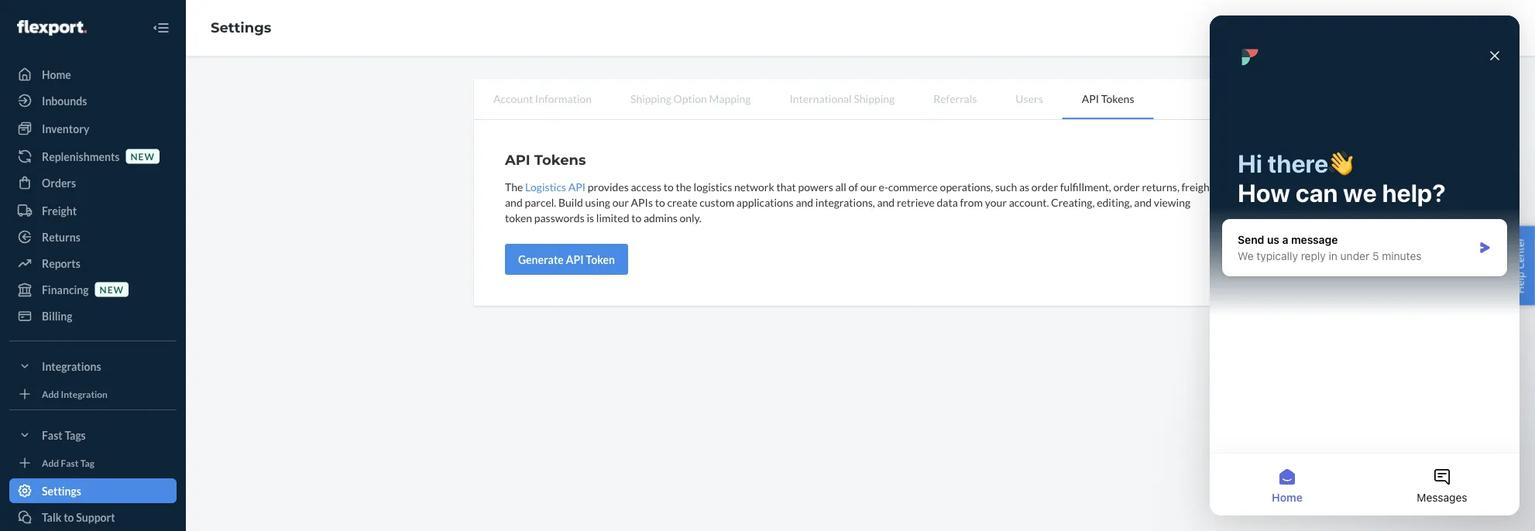 Task type: locate. For each thing, give the bounding box(es) containing it.
fast tags button
[[9, 423, 177, 448]]

add fast tag
[[42, 457, 94, 469]]

and down the
[[505, 196, 523, 209]]

your
[[985, 196, 1007, 209]]

returns link
[[9, 225, 177, 249]]

api left token
[[566, 253, 584, 266]]

our
[[860, 180, 877, 193], [613, 196, 629, 209]]

tag
[[80, 457, 94, 469]]

e-
[[879, 180, 888, 193]]

the
[[676, 180, 692, 193]]

integrations,
[[816, 196, 875, 209]]

0 horizontal spatial settings
[[42, 485, 81, 498]]

add integration
[[42, 388, 108, 400]]

0 vertical spatial api tokens
[[1082, 92, 1135, 105]]

and down powers
[[796, 196, 814, 209]]

2 add from the top
[[42, 457, 59, 469]]

1 horizontal spatial order
[[1114, 180, 1140, 193]]

2 and from the left
[[796, 196, 814, 209]]

0 horizontal spatial order
[[1032, 180, 1058, 193]]

shipping right 'international'
[[854, 92, 895, 105]]

4 and from the left
[[1134, 196, 1152, 209]]

2 shipping from the left
[[854, 92, 895, 105]]

order up "editing,"
[[1114, 180, 1140, 193]]

data
[[937, 196, 958, 209]]

access
[[631, 180, 662, 193]]

shipping inside shipping option mapping tab
[[631, 92, 672, 105]]

option
[[674, 92, 707, 105]]

to right talk
[[64, 511, 74, 524]]

shipping inside international shipping tab
[[854, 92, 895, 105]]

fast left tag
[[61, 457, 79, 469]]

settings link
[[211, 19, 271, 36], [9, 479, 177, 504]]

1 horizontal spatial api tokens
[[1082, 92, 1135, 105]]

1 horizontal spatial new
[[131, 151, 155, 162]]

users
[[1016, 92, 1043, 105]]

0 vertical spatial add
[[42, 388, 59, 400]]

api tokens inside tab
[[1082, 92, 1135, 105]]

using
[[585, 196, 610, 209]]

reports link
[[9, 251, 177, 276]]

information
[[535, 92, 592, 105]]

api tokens
[[1082, 92, 1135, 105], [505, 151, 586, 168]]

0 vertical spatial tokens
[[1102, 92, 1135, 105]]

add
[[42, 388, 59, 400], [42, 457, 59, 469]]

billing link
[[9, 304, 177, 328]]

1 horizontal spatial shipping
[[854, 92, 895, 105]]

commerce
[[888, 180, 938, 193]]

0 vertical spatial settings
[[211, 19, 271, 36]]

and down 'e-'
[[877, 196, 895, 209]]

settings
[[211, 19, 271, 36], [42, 485, 81, 498]]

to
[[664, 180, 674, 193], [655, 196, 665, 209], [632, 211, 642, 224], [64, 511, 74, 524]]

that
[[777, 180, 796, 193]]

the
[[505, 180, 523, 193]]

admins
[[644, 211, 678, 224]]

order right as
[[1032, 180, 1058, 193]]

inventory link
[[9, 116, 177, 141]]

1 shipping from the left
[[631, 92, 672, 105]]

api
[[1082, 92, 1099, 105], [505, 151, 530, 168], [568, 180, 586, 193], [566, 253, 584, 266]]

and
[[505, 196, 523, 209], [796, 196, 814, 209], [877, 196, 895, 209], [1134, 196, 1152, 209]]

and down the returns,
[[1134, 196, 1152, 209]]

from
[[960, 196, 983, 209]]

home
[[42, 68, 71, 81]]

new for financing
[[100, 284, 124, 295]]

1 add from the top
[[42, 388, 59, 400]]

1 vertical spatial add
[[42, 457, 59, 469]]

returns
[[42, 230, 80, 244]]

1 horizontal spatial settings link
[[211, 19, 271, 36]]

api right 'users' tab
[[1082, 92, 1099, 105]]

0 horizontal spatial new
[[100, 284, 124, 295]]

1 vertical spatial our
[[613, 196, 629, 209]]

new for replenishments
[[131, 151, 155, 162]]

inventory
[[42, 122, 89, 135]]

api up build
[[568, 180, 586, 193]]

fast inside dropdown button
[[42, 429, 63, 442]]

parcel.
[[525, 196, 557, 209]]

dialog
[[1210, 15, 1520, 516]]

fast left tags
[[42, 429, 63, 442]]

shipping
[[631, 92, 672, 105], [854, 92, 895, 105]]

0 vertical spatial our
[[860, 180, 877, 193]]

support
[[76, 511, 115, 524]]

new down 'reports' link
[[100, 284, 124, 295]]

shipping option mapping tab
[[611, 79, 770, 118]]

to inside talk to support "button"
[[64, 511, 74, 524]]

1 vertical spatial settings link
[[9, 479, 177, 504]]

international
[[790, 92, 852, 105]]

add for add fast tag
[[42, 457, 59, 469]]

1 vertical spatial api tokens
[[505, 151, 586, 168]]

apis
[[631, 196, 653, 209]]

account information tab
[[474, 79, 611, 118]]

international shipping
[[790, 92, 895, 105]]

order
[[1032, 180, 1058, 193], [1114, 180, 1140, 193]]

0 vertical spatial new
[[131, 151, 155, 162]]

1 vertical spatial new
[[100, 284, 124, 295]]

tab list
[[474, 79, 1247, 120]]

1 vertical spatial settings
[[42, 485, 81, 498]]

new up orders link
[[131, 151, 155, 162]]

integrations button
[[9, 354, 177, 379]]

inbounds
[[42, 94, 87, 107]]

close navigation image
[[152, 19, 170, 37]]

home link
[[9, 62, 177, 87]]

tokens
[[1102, 92, 1135, 105], [534, 151, 586, 168]]

fast
[[42, 429, 63, 442], [61, 457, 79, 469]]

provides
[[588, 180, 629, 193]]

0 horizontal spatial api tokens
[[505, 151, 586, 168]]

0 vertical spatial fast
[[42, 429, 63, 442]]

referrals tab
[[914, 79, 997, 118]]

generate
[[518, 253, 564, 266]]

viewing
[[1154, 196, 1191, 209]]

1 vertical spatial tokens
[[534, 151, 586, 168]]

api inside tab
[[1082, 92, 1099, 105]]

1 horizontal spatial our
[[860, 180, 877, 193]]

fast tags
[[42, 429, 86, 442]]

only.
[[680, 211, 702, 224]]

to down apis
[[632, 211, 642, 224]]

to left the
[[664, 180, 674, 193]]

referrals
[[934, 92, 977, 105]]

help center button
[[1506, 226, 1536, 306]]

our up "limited"
[[613, 196, 629, 209]]

our left 'e-'
[[860, 180, 877, 193]]

talk to support
[[42, 511, 115, 524]]

shipping left option on the left top
[[631, 92, 672, 105]]

add down fast tags
[[42, 457, 59, 469]]

add left integration
[[42, 388, 59, 400]]

retrieve
[[897, 196, 935, 209]]

orders link
[[9, 170, 177, 195]]

account
[[494, 92, 533, 105]]

logistics
[[694, 180, 732, 193]]

0 horizontal spatial shipping
[[631, 92, 672, 105]]

1 horizontal spatial tokens
[[1102, 92, 1135, 105]]



Task type: describe. For each thing, give the bounding box(es) containing it.
to up admins
[[655, 196, 665, 209]]

returns,
[[1142, 180, 1180, 193]]

0 horizontal spatial tokens
[[534, 151, 586, 168]]

orders
[[42, 176, 76, 189]]

reports
[[42, 257, 80, 270]]

add fast tag link
[[9, 454, 177, 473]]

1 horizontal spatial settings
[[211, 19, 271, 36]]

financing
[[42, 283, 89, 296]]

creating,
[[1051, 196, 1095, 209]]

flexport logo image
[[17, 20, 87, 36]]

account information
[[494, 92, 592, 105]]

logistics api link
[[525, 180, 586, 193]]

of
[[849, 180, 858, 193]]

add for add integration
[[42, 388, 59, 400]]

is
[[587, 211, 594, 224]]

1 and from the left
[[505, 196, 523, 209]]

passwords
[[534, 211, 585, 224]]

tokens inside tab
[[1102, 92, 1135, 105]]

the logistics api
[[505, 180, 586, 193]]

powers
[[798, 180, 833, 193]]

provides access to the logistics network that powers all of our e-commerce operations, such as order fulfillment, order returns, freight, and parcel. build using our apis to create custom applications and integrations, and retrieve data from your account. creating, editing, and viewing token passwords is limited to admins only.
[[505, 180, 1216, 224]]

api inside "button"
[[566, 253, 584, 266]]

logistics
[[525, 180, 566, 193]]

0 horizontal spatial settings link
[[9, 479, 177, 504]]

limited
[[596, 211, 629, 224]]

add integration link
[[9, 385, 177, 404]]

custom
[[700, 196, 735, 209]]

token
[[505, 211, 532, 224]]

inbounds link
[[9, 88, 177, 113]]

3 and from the left
[[877, 196, 895, 209]]

help
[[1513, 272, 1527, 294]]

help center
[[1513, 238, 1527, 294]]

tab list containing account information
[[474, 79, 1247, 120]]

international shipping tab
[[770, 79, 914, 118]]

api tokens tab
[[1063, 79, 1154, 119]]

0 horizontal spatial our
[[613, 196, 629, 209]]

2 order from the left
[[1114, 180, 1140, 193]]

users tab
[[997, 79, 1063, 118]]

1 order from the left
[[1032, 180, 1058, 193]]

such
[[996, 180, 1017, 193]]

replenishments
[[42, 150, 120, 163]]

account.
[[1009, 196, 1049, 209]]

mapping
[[709, 92, 751, 105]]

generate api token button
[[505, 244, 628, 275]]

applications
[[737, 196, 794, 209]]

build
[[559, 196, 583, 209]]

generate api token
[[518, 253, 615, 266]]

token
[[586, 253, 615, 266]]

integration
[[61, 388, 108, 400]]

billing
[[42, 310, 72, 323]]

freight
[[42, 204, 77, 217]]

talk to support button
[[9, 505, 177, 530]]

fulfillment,
[[1060, 180, 1112, 193]]

center
[[1513, 238, 1527, 269]]

integrations
[[42, 360, 101, 373]]

as
[[1020, 180, 1030, 193]]

api up the
[[505, 151, 530, 168]]

create
[[667, 196, 698, 209]]

talk
[[42, 511, 62, 524]]

operations,
[[940, 180, 993, 193]]

0 vertical spatial settings link
[[211, 19, 271, 36]]

1 vertical spatial fast
[[61, 457, 79, 469]]

all
[[836, 180, 847, 193]]

network
[[734, 180, 775, 193]]

freight,
[[1182, 180, 1216, 193]]

tags
[[65, 429, 86, 442]]

freight link
[[9, 198, 177, 223]]

shipping option mapping
[[631, 92, 751, 105]]

editing,
[[1097, 196, 1132, 209]]



Task type: vqa. For each thing, say whether or not it's contained in the screenshot.
the leftmost Tokens
yes



